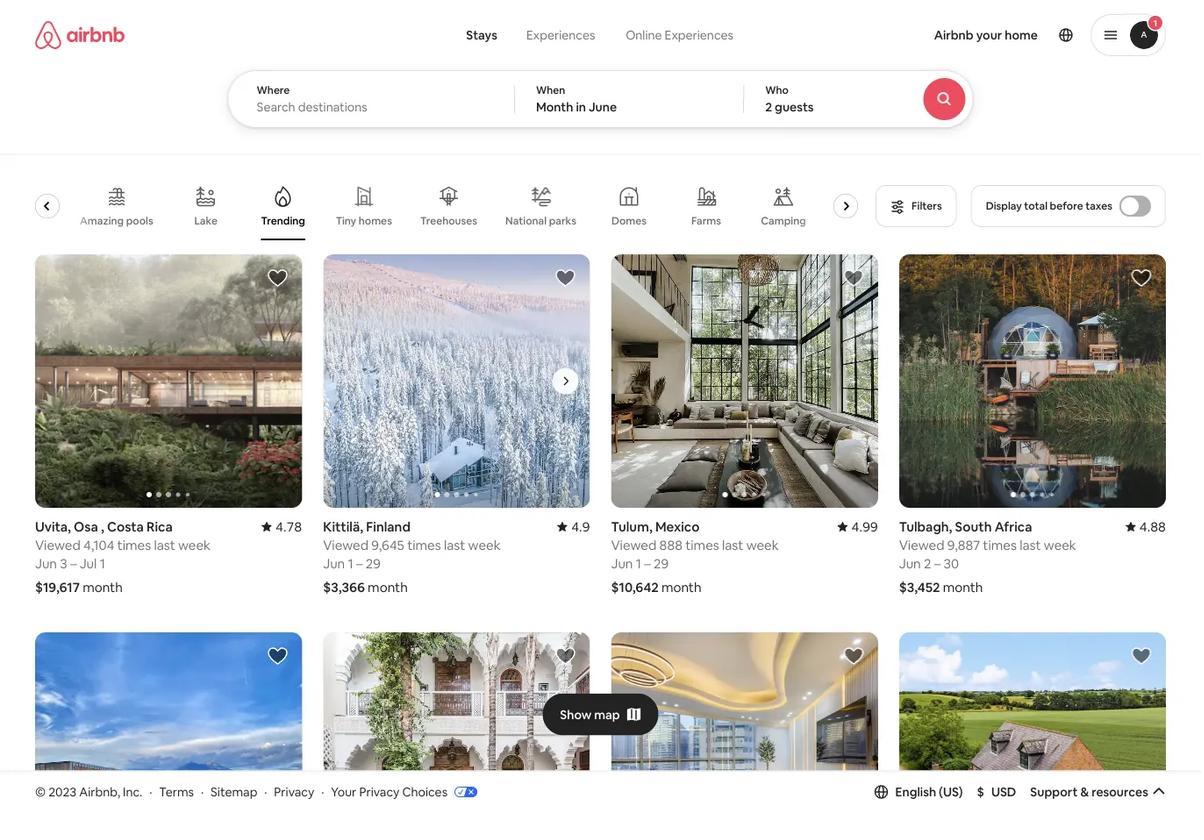Task type: describe. For each thing, give the bounding box(es) containing it.
experiences inside experiences 'button'
[[526, 27, 595, 43]]

4.88
[[1139, 518, 1166, 535]]

jun inside uvita, osa , costa rica viewed 4,104 times last week jun 3 – jul 1 $19,617 month
[[35, 555, 57, 572]]

domes
[[611, 214, 647, 228]]

your privacy choices link
[[331, 784, 477, 801]]

1 inside kittilä, finland viewed 9,645 times last week jun 1 – 29 $3,366 month
[[348, 555, 353, 572]]

– inside tulum, mexico viewed 888 times last week jun 1 – 29 $10,642 month
[[644, 555, 651, 572]]

4.9 out of 5 average rating image
[[557, 518, 590, 535]]

usd
[[991, 784, 1016, 800]]

viewed inside kittilä, finland viewed 9,645 times last week jun 1 – 29 $3,366 month
[[323, 537, 369, 554]]

$10,642
[[611, 579, 659, 596]]

week inside kittilä, finland viewed 9,645 times last week jun 1 – 29 $3,366 month
[[468, 537, 501, 554]]

none search field containing stays
[[228, 0, 1021, 128]]

terms link
[[159, 784, 194, 800]]

map
[[594, 707, 620, 723]]

Where field
[[257, 99, 486, 115]]

tulum, mexico viewed 888 times last week jun 1 – 29 $10,642 month
[[611, 518, 779, 596]]

support
[[1030, 784, 1078, 800]]

mexico
[[655, 518, 700, 535]]

4.9
[[571, 518, 590, 535]]

tulbagh, south africa viewed 9,887 times last week jun 2 – 30 $3,452 month
[[899, 518, 1076, 596]]

osa
[[74, 518, 98, 535]]

national
[[505, 214, 547, 227]]

amazing
[[80, 214, 124, 228]]

sitemap link
[[211, 784, 257, 800]]

month inside kittilä, finland viewed 9,645 times last week jun 1 – 29 $3,366 month
[[368, 579, 408, 596]]

show map button
[[542, 694, 659, 736]]

4.88 out of 5 average rating image
[[1125, 518, 1166, 535]]

©
[[35, 784, 46, 800]]

taxes
[[1085, 199, 1112, 213]]

airbnb,
[[79, 784, 120, 800]]

your
[[331, 784, 357, 800]]

jun inside tulum, mexico viewed 888 times last week jun 1 – 29 $10,642 month
[[611, 555, 633, 572]]

4,104
[[83, 537, 114, 554]]

uvita, osa , costa rica viewed 4,104 times last week jun 3 – jul 1 $19,617 month
[[35, 518, 211, 596]]

finland
[[366, 518, 410, 535]]

your
[[976, 27, 1002, 43]]

your privacy choices
[[331, 784, 448, 800]]

month
[[536, 99, 573, 115]]

times inside tulum, mexico viewed 888 times last week jun 1 – 29 $10,642 month
[[685, 537, 719, 554]]

add to wishlist: kittilä, finland image
[[555, 268, 576, 289]]

display
[[986, 199, 1022, 213]]

– inside tulbagh, south africa viewed 9,887 times last week jun 2 – 30 $3,452 month
[[934, 555, 941, 572]]

$ usd
[[977, 784, 1016, 800]]

english
[[895, 784, 936, 800]]

1 inside 1 dropdown button
[[1154, 17, 1157, 29]]

888
[[659, 537, 683, 554]]

last inside kittilä, finland viewed 9,645 times last week jun 1 – 29 $3,366 month
[[444, 537, 465, 554]]

tulum,
[[611, 518, 652, 535]]

national parks
[[505, 214, 576, 227]]

rica
[[147, 518, 173, 535]]

add to wishlist: tulbagh, south africa image
[[1131, 268, 1152, 289]]

show map
[[560, 707, 620, 723]]

june
[[589, 99, 617, 115]]

when month in june
[[536, 83, 617, 115]]

1 inside uvita, osa , costa rica viewed 4,104 times last week jun 3 – jul 1 $19,617 month
[[100, 555, 105, 572]]

4.99 out of 5 average rating image
[[837, 518, 878, 535]]

home
[[1005, 27, 1038, 43]]

1 privacy from the left
[[274, 784, 314, 800]]

farms
[[691, 214, 721, 228]]

online
[[626, 27, 662, 43]]

$3,366
[[323, 579, 365, 596]]

group containing national parks
[[3, 172, 885, 240]]

jun inside kittilä, finland viewed 9,645 times last week jun 1 – 29 $3,366 month
[[323, 555, 345, 572]]

parks
[[549, 214, 576, 227]]

trending
[[261, 214, 305, 228]]

show
[[560, 707, 592, 723]]

9,887
[[947, 537, 980, 554]]

week inside tulbagh, south africa viewed 9,887 times last week jun 2 – 30 $3,452 month
[[1044, 537, 1076, 554]]

4.78
[[276, 518, 302, 535]]

uvita,
[[35, 518, 71, 535]]

times inside tulbagh, south africa viewed 9,887 times last week jun 2 – 30 $3,452 month
[[983, 537, 1017, 554]]

support & resources button
[[1030, 784, 1166, 800]]

homes
[[359, 214, 392, 228]]

add to wishlist: northamptonshire, uk image
[[1131, 646, 1152, 667]]

3
[[60, 555, 67, 572]]

,
[[101, 518, 104, 535]]

kittilä,
[[323, 518, 363, 535]]

inc.
[[123, 784, 142, 800]]

9,645
[[371, 537, 404, 554]]

terms
[[159, 784, 194, 800]]

month inside tulum, mexico viewed 888 times last week jun 1 – 29 $10,642 month
[[662, 579, 702, 596]]

&
[[1080, 784, 1089, 800]]

airbnb your home link
[[924, 17, 1048, 54]]

2023
[[48, 784, 76, 800]]

when
[[536, 83, 565, 97]]

what can we help you find? tab list
[[452, 18, 610, 53]]

before
[[1050, 199, 1083, 213]]

© 2023 airbnb, inc. ·
[[35, 784, 152, 800]]



Task type: vqa. For each thing, say whether or not it's contained in the screenshot.
Experiences button
yes



Task type: locate. For each thing, give the bounding box(es) containing it.
where
[[257, 83, 290, 97]]

29 down the '9,645'
[[366, 555, 381, 572]]

– up $3,366
[[356, 555, 363, 572]]

times down mexico
[[685, 537, 719, 554]]

· left your
[[321, 784, 324, 800]]

amazing pools
[[80, 214, 153, 228]]

month down the '9,645'
[[368, 579, 408, 596]]

south
[[955, 518, 992, 535]]

treehouses
[[420, 214, 477, 228]]

jun
[[35, 555, 57, 572], [323, 555, 345, 572], [611, 555, 633, 572], [899, 555, 921, 572]]

0 vertical spatial 2
[[765, 99, 772, 115]]

tiny
[[336, 214, 356, 228]]

1 experiences from the left
[[526, 27, 595, 43]]

2 viewed from the left
[[323, 537, 369, 554]]

– right 3
[[70, 555, 77, 572]]

airbnb
[[934, 27, 974, 43]]

times inside uvita, osa , costa rica viewed 4,104 times last week jun 3 – jul 1 $19,617 month
[[117, 537, 151, 554]]

experiences right online
[[665, 27, 733, 43]]

month down the 30
[[943, 579, 983, 596]]

1 · from the left
[[149, 784, 152, 800]]

resources
[[1092, 784, 1148, 800]]

airbnb your home
[[934, 27, 1038, 43]]

3 jun from the left
[[611, 555, 633, 572]]

add to wishlist: el prado, new mexico image
[[267, 646, 288, 667]]

1 horizontal spatial 2
[[924, 555, 931, 572]]

29 down 888
[[654, 555, 669, 572]]

0 horizontal spatial 2
[[765, 99, 772, 115]]

2 last from the left
[[444, 537, 465, 554]]

experiences up when
[[526, 27, 595, 43]]

2 inside tulbagh, south africa viewed 9,887 times last week jun 2 – 30 $3,452 month
[[924, 555, 931, 572]]

english (us) button
[[874, 784, 963, 800]]

filters
[[912, 199, 942, 213]]

1 horizontal spatial experiences
[[665, 27, 733, 43]]

month down 888
[[662, 579, 702, 596]]

$3,452
[[899, 579, 940, 596]]

tiny homes
[[336, 214, 392, 228]]

(us)
[[939, 784, 963, 800]]

1 horizontal spatial 29
[[654, 555, 669, 572]]

experiences button
[[511, 18, 610, 53]]

0 horizontal spatial privacy
[[274, 784, 314, 800]]

africa
[[995, 518, 1032, 535]]

last right 888
[[722, 537, 743, 554]]

privacy right your
[[359, 784, 399, 800]]

–
[[70, 555, 77, 572], [356, 555, 363, 572], [644, 555, 651, 572], [934, 555, 941, 572]]

1 month from the left
[[83, 579, 123, 596]]

week inside uvita, osa , costa rica viewed 4,104 times last week jun 3 – jul 1 $19,617 month
[[178, 537, 211, 554]]

$
[[977, 784, 984, 800]]

1 inside tulum, mexico viewed 888 times last week jun 1 – 29 $10,642 month
[[636, 555, 641, 572]]

4 week from the left
[[1044, 537, 1076, 554]]

2 · from the left
[[201, 784, 204, 800]]

1 29 from the left
[[366, 555, 381, 572]]

group
[[3, 172, 885, 240], [35, 254, 302, 508], [323, 254, 590, 508], [611, 254, 878, 508], [899, 254, 1166, 508], [35, 633, 302, 813], [323, 633, 590, 813], [611, 633, 878, 813], [899, 633, 1166, 813]]

4 times from the left
[[983, 537, 1017, 554]]

·
[[149, 784, 152, 800], [201, 784, 204, 800], [264, 784, 267, 800], [321, 784, 324, 800]]

3 · from the left
[[264, 784, 267, 800]]

3 week from the left
[[746, 537, 779, 554]]

viewed
[[35, 537, 81, 554], [323, 537, 369, 554], [611, 537, 657, 554], [899, 537, 945, 554]]

week
[[178, 537, 211, 554], [468, 537, 501, 554], [746, 537, 779, 554], [1044, 537, 1076, 554]]

stays button
[[452, 18, 511, 53]]

last inside tulbagh, south africa viewed 9,887 times last week jun 2 – 30 $3,452 month
[[1020, 537, 1041, 554]]

1 viewed from the left
[[35, 537, 81, 554]]

week inside tulum, mexico viewed 888 times last week jun 1 – 29 $10,642 month
[[746, 537, 779, 554]]

29 for 888
[[654, 555, 669, 572]]

viewed down tulum,
[[611, 537, 657, 554]]

4 · from the left
[[321, 784, 324, 800]]

experiences
[[526, 27, 595, 43], [665, 27, 733, 43]]

display total before taxes
[[986, 199, 1112, 213]]

· left privacy link
[[264, 784, 267, 800]]

terms · sitemap · privacy ·
[[159, 784, 324, 800]]

3 last from the left
[[722, 537, 743, 554]]

2 left the 30
[[924, 555, 931, 572]]

month down "jul" at the left of the page
[[83, 579, 123, 596]]

3 month from the left
[[662, 579, 702, 596]]

jun inside tulbagh, south africa viewed 9,887 times last week jun 2 – 30 $3,452 month
[[899, 555, 921, 572]]

times right the '9,645'
[[407, 537, 441, 554]]

1 button
[[1091, 14, 1166, 56]]

4 last from the left
[[1020, 537, 1041, 554]]

jun up $10,642 in the right of the page
[[611, 555, 633, 572]]

1 vertical spatial 2
[[924, 555, 931, 572]]

last
[[154, 537, 175, 554], [444, 537, 465, 554], [722, 537, 743, 554], [1020, 537, 1041, 554]]

online experiences
[[626, 27, 733, 43]]

29 for 9,645
[[366, 555, 381, 572]]

1 times from the left
[[117, 537, 151, 554]]

last right the '9,645'
[[444, 537, 465, 554]]

– left the 30
[[934, 555, 941, 572]]

2 down who
[[765, 99, 772, 115]]

month inside tulbagh, south africa viewed 9,887 times last week jun 2 – 30 $3,452 month
[[943, 579, 983, 596]]

29 inside kittilä, finland viewed 9,645 times last week jun 1 – 29 $3,366 month
[[366, 555, 381, 572]]

1 – from the left
[[70, 555, 77, 572]]

2 month from the left
[[368, 579, 408, 596]]

2 29 from the left
[[654, 555, 669, 572]]

who
[[765, 83, 789, 97]]

guests
[[775, 99, 814, 115]]

privacy
[[274, 784, 314, 800], [359, 784, 399, 800]]

in
[[576, 99, 586, 115]]

pools
[[126, 214, 153, 228]]

who 2 guests
[[765, 83, 814, 115]]

4 – from the left
[[934, 555, 941, 572]]

3 – from the left
[[644, 555, 651, 572]]

4 jun from the left
[[899, 555, 921, 572]]

2 – from the left
[[356, 555, 363, 572]]

times down africa at the right
[[983, 537, 1017, 554]]

0 horizontal spatial experiences
[[526, 27, 595, 43]]

jun up the $3,452
[[899, 555, 921, 572]]

stays tab panel
[[228, 70, 1021, 128]]

3 viewed from the left
[[611, 537, 657, 554]]

29 inside tulum, mexico viewed 888 times last week jun 1 – 29 $10,642 month
[[654, 555, 669, 572]]

2
[[765, 99, 772, 115], [924, 555, 931, 572]]

2 experiences from the left
[[665, 27, 733, 43]]

viewed inside uvita, osa , costa rica viewed 4,104 times last week jun 3 – jul 1 $19,617 month
[[35, 537, 81, 554]]

month
[[83, 579, 123, 596], [368, 579, 408, 596], [662, 579, 702, 596], [943, 579, 983, 596]]

2 week from the left
[[468, 537, 501, 554]]

choices
[[402, 784, 448, 800]]

3 times from the left
[[685, 537, 719, 554]]

add to wishlist: dubai, uae image
[[843, 646, 864, 667]]

2 privacy from the left
[[359, 784, 399, 800]]

$19,617
[[35, 579, 80, 596]]

stays
[[466, 27, 497, 43]]

viewed inside tulum, mexico viewed 888 times last week jun 1 – 29 $10,642 month
[[611, 537, 657, 554]]

lake
[[194, 214, 218, 228]]

privacy link
[[274, 784, 314, 800]]

1
[[1154, 17, 1157, 29], [100, 555, 105, 572], [348, 555, 353, 572], [636, 555, 641, 572]]

english (us)
[[895, 784, 963, 800]]

support & resources
[[1030, 784, 1148, 800]]

1 week from the left
[[178, 537, 211, 554]]

sitemap
[[211, 784, 257, 800]]

times
[[117, 537, 151, 554], [407, 537, 441, 554], [685, 537, 719, 554], [983, 537, 1017, 554]]

last down rica
[[154, 537, 175, 554]]

4.99
[[852, 518, 878, 535]]

jun up $3,366
[[323, 555, 345, 572]]

display total before taxes button
[[971, 185, 1166, 227]]

online experiences link
[[610, 18, 749, 53]]

0 horizontal spatial 29
[[366, 555, 381, 572]]

– up $10,642 in the right of the page
[[644, 555, 651, 572]]

– inside kittilä, finland viewed 9,645 times last week jun 1 – 29 $3,366 month
[[356, 555, 363, 572]]

1 last from the left
[[154, 537, 175, 554]]

viewed inside tulbagh, south africa viewed 9,887 times last week jun 2 – 30 $3,452 month
[[899, 537, 945, 554]]

2 inside who 2 guests
[[765, 99, 772, 115]]

camping
[[761, 214, 806, 228]]

1 horizontal spatial privacy
[[359, 784, 399, 800]]

total
[[1024, 199, 1048, 213]]

jun left 3
[[35, 555, 57, 572]]

4 viewed from the left
[[899, 537, 945, 554]]

privacy left your
[[274, 784, 314, 800]]

4.78 out of 5 average rating image
[[261, 518, 302, 535]]

· right terms
[[201, 784, 204, 800]]

last inside tulum, mexico viewed 888 times last week jun 1 – 29 $10,642 month
[[722, 537, 743, 554]]

profile element
[[777, 0, 1166, 70]]

kittilä, finland viewed 9,645 times last week jun 1 – 29 $3,366 month
[[323, 518, 501, 596]]

None search field
[[228, 0, 1021, 128]]

tulbagh,
[[899, 518, 952, 535]]

last down africa at the right
[[1020, 537, 1041, 554]]

add to wishlist: marrakesh, morocco image
[[555, 646, 576, 667]]

2 jun from the left
[[323, 555, 345, 572]]

month inside uvita, osa , costa rica viewed 4,104 times last week jun 3 – jul 1 $19,617 month
[[83, 579, 123, 596]]

jul
[[80, 555, 97, 572]]

1 jun from the left
[[35, 555, 57, 572]]

add to wishlist: uvita, osa , costa rica image
[[267, 268, 288, 289]]

– inside uvita, osa , costa rica viewed 4,104 times last week jun 3 – jul 1 $19,617 month
[[70, 555, 77, 572]]

times down costa
[[117, 537, 151, 554]]

viewed down tulbagh,
[[899, 537, 945, 554]]

2 times from the left
[[407, 537, 441, 554]]

last inside uvita, osa , costa rica viewed 4,104 times last week jun 3 – jul 1 $19,617 month
[[154, 537, 175, 554]]

experiences inside online experiences link
[[665, 27, 733, 43]]

4 month from the left
[[943, 579, 983, 596]]

times inside kittilä, finland viewed 9,645 times last week jun 1 – 29 $3,366 month
[[407, 537, 441, 554]]

filters button
[[876, 185, 957, 227]]

skiing
[[12, 214, 42, 228]]

viewed down 'kittilä,'
[[323, 537, 369, 554]]

30
[[944, 555, 959, 572]]

costa
[[107, 518, 144, 535]]

viewed down uvita,
[[35, 537, 81, 554]]

· right inc. at the left of the page
[[149, 784, 152, 800]]

add to wishlist: tulum, mexico image
[[843, 268, 864, 289]]



